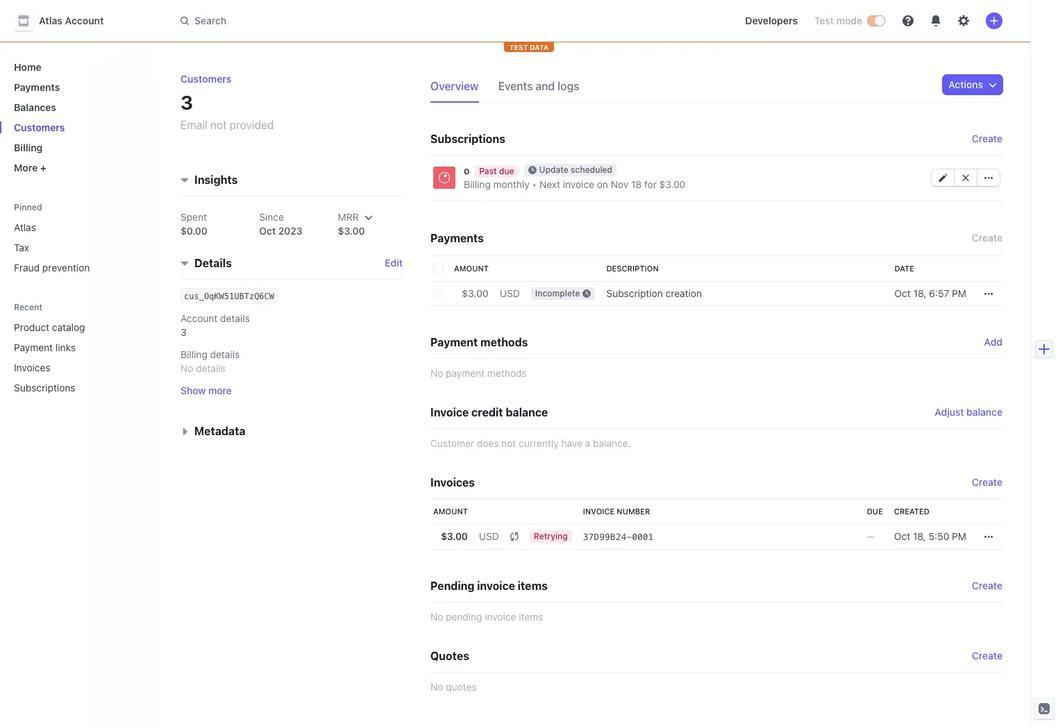 Task type: vqa. For each thing, say whether or not it's contained in the screenshot.
Require customers to provide a phone number
no



Task type: describe. For each thing, give the bounding box(es) containing it.
payment methods
[[431, 336, 528, 349]]

more
[[208, 385, 232, 397]]

logs
[[558, 80, 580, 92]]

spent
[[181, 212, 207, 223]]

account inside account details 3 billing details no details
[[181, 313, 218, 325]]

quotes
[[431, 650, 470, 663]]

$3.00 up pending
[[441, 531, 468, 543]]

billing link
[[8, 136, 142, 159]]

payment links link
[[8, 336, 122, 359]]

create for pending invoice items
[[973, 580, 1003, 592]]

tax
[[14, 242, 29, 254]]

description
[[607, 264, 659, 273]]

developers
[[746, 15, 798, 26]]

oct 18, 5:50 pm
[[895, 531, 967, 543]]

create for payments
[[973, 232, 1003, 244]]

no quotes
[[431, 682, 477, 693]]

1 vertical spatial details
[[210, 349, 240, 361]]

1 horizontal spatial invoices
[[431, 477, 475, 489]]

overview button
[[431, 75, 487, 103]]

for
[[645, 179, 657, 190]]

account details 3 billing details no details
[[181, 313, 250, 375]]

create button for pending invoice items
[[973, 579, 1003, 593]]

subscriptions link
[[8, 377, 122, 400]]

0 vertical spatial items
[[518, 580, 548, 593]]

oct for oct 18, 5:50 pm
[[895, 531, 911, 543]]

oct for oct 18, 6:57 pm
[[895, 288, 911, 299]]

catalog
[[52, 322, 85, 334]]

1 vertical spatial $3.00 link
[[431, 525, 474, 550]]

show more button
[[181, 385, 232, 398]]

nov
[[611, 179, 629, 190]]

18, for 6:57
[[914, 288, 927, 299]]

subscription creation link
[[601, 281, 890, 306]]

customers 3 email not provided
[[181, 73, 274, 131]]

quotes
[[446, 682, 477, 693]]

pending invoice items
[[431, 580, 548, 593]]

subscriptions inside 'recent' element
[[14, 382, 75, 394]]

2023
[[279, 225, 303, 237]]

core navigation links element
[[8, 56, 142, 179]]

creation
[[666, 288, 703, 299]]

payment
[[446, 368, 485, 379]]

billing for billing
[[14, 142, 43, 154]]

atlas for atlas account
[[39, 15, 63, 26]]

billing monthly • next invoice on nov 18 for $3.00
[[464, 179, 686, 190]]

number
[[617, 507, 651, 516]]

adjust
[[936, 406, 965, 418]]

balance.
[[593, 438, 631, 450]]

18, for 5:50
[[914, 531, 927, 543]]

edit
[[385, 257, 403, 269]]

recent element
[[0, 316, 153, 400]]

1 vertical spatial not
[[502, 438, 516, 450]]

credit
[[472, 406, 503, 419]]

a
[[585, 438, 591, 450]]

actions
[[949, 79, 984, 90]]

retrying link
[[524, 525, 578, 550]]

37d99b24-
[[583, 532, 632, 543]]

next
[[540, 179, 561, 190]]

oct inside the since oct 2023
[[259, 225, 276, 237]]

create button for subscriptions
[[973, 132, 1003, 146]]

adjust balance button
[[936, 406, 1003, 420]]

events and logs button
[[499, 75, 588, 103]]

invoice number
[[583, 507, 651, 516]]

oct 18, 5:50 pm link
[[889, 525, 973, 550]]

customer does not currently have a balance.
[[431, 438, 631, 450]]

payment for payment methods
[[431, 336, 478, 349]]

create link for quotes
[[973, 650, 1003, 664]]

update scheduled
[[540, 165, 613, 175]]

add button
[[985, 336, 1003, 349]]

links
[[55, 342, 76, 354]]

subscription creation
[[607, 288, 703, 299]]

create link for invoices
[[973, 476, 1003, 490]]

insights button
[[175, 166, 238, 189]]

balances link
[[8, 96, 142, 119]]

1 horizontal spatial subscriptions
[[431, 133, 506, 145]]

test
[[510, 43, 528, 51]]

home link
[[8, 56, 142, 79]]

home
[[14, 61, 41, 73]]

help image
[[903, 15, 914, 26]]

no for quotes
[[431, 682, 444, 693]]

insights
[[195, 174, 238, 187]]

5 create from the top
[[973, 650, 1003, 662]]

more +
[[14, 162, 47, 174]]

1 horizontal spatial customers link
[[181, 73, 232, 85]]

details
[[195, 257, 232, 270]]

incomplete link
[[526, 281, 601, 306]]

search
[[195, 15, 227, 26]]

spent $0.00
[[181, 212, 208, 237]]

1 vertical spatial payments
[[431, 232, 484, 245]]

1 vertical spatial items
[[519, 611, 544, 623]]

account inside atlas account button
[[65, 15, 104, 26]]

0 horizontal spatial usd
[[479, 531, 499, 543]]

0 vertical spatial amount
[[454, 264, 489, 273]]

pm for oct 18, 6:57 pm
[[953, 288, 967, 299]]

1 vertical spatial invoice
[[477, 580, 516, 593]]

$3.00 down the mrr
[[338, 225, 365, 237]]

create for subscriptions
[[973, 133, 1003, 145]]

37d99b24-0001
[[583, 532, 654, 543]]

more
[[14, 162, 38, 174]]

past due
[[480, 166, 515, 176]]

payments link
[[8, 76, 142, 99]]

Search text field
[[172, 8, 564, 34]]

product catalog link
[[8, 316, 122, 339]]

cus_oqkw51ubtzq6cw button
[[184, 289, 274, 303]]

0 vertical spatial usd
[[500, 288, 520, 299]]

pinned navigation links element
[[8, 201, 142, 279]]

$0.00
[[181, 225, 208, 237]]

monthly
[[494, 179, 530, 190]]

mode
[[837, 15, 863, 26]]

atlas account
[[39, 15, 104, 26]]

svg image inside actions popup button
[[989, 81, 998, 89]]

atlas for atlas
[[14, 222, 36, 233]]

test
[[815, 15, 835, 26]]

past
[[480, 166, 497, 176]]

have
[[562, 438, 583, 450]]

tax link
[[8, 236, 142, 259]]

recent navigation links element
[[0, 302, 153, 400]]

0001
[[632, 532, 654, 543]]

0 vertical spatial methods
[[481, 336, 528, 349]]



Task type: locate. For each thing, give the bounding box(es) containing it.
0 horizontal spatial customers link
[[8, 116, 142, 139]]

1 vertical spatial invoices
[[431, 477, 475, 489]]

3 down cus_oqkw51ubtzq6cw
[[181, 327, 187, 339]]

invoice for invoice credit balance
[[431, 406, 469, 419]]

0 horizontal spatial account
[[65, 15, 104, 26]]

details up the show more
[[196, 363, 226, 375]]

1 vertical spatial customers
[[14, 122, 65, 133]]

usd link left incomplete
[[495, 281, 526, 306]]

3 inside account details 3 billing details no details
[[181, 327, 187, 339]]

settings image
[[959, 15, 970, 26]]

metadata
[[195, 426, 246, 438]]

no left quotes
[[431, 682, 444, 693]]

create button for payments
[[973, 229, 1003, 248]]

data
[[530, 43, 549, 51]]

1 horizontal spatial atlas
[[39, 15, 63, 26]]

edit button
[[385, 257, 403, 271]]

customers link up email
[[181, 73, 232, 85]]

events
[[499, 80, 533, 92]]

0 horizontal spatial subscriptions
[[14, 382, 75, 394]]

0 vertical spatial oct
[[259, 225, 276, 237]]

1 3 from the top
[[181, 91, 193, 114]]

1 vertical spatial customers link
[[8, 116, 142, 139]]

oct 18, 6:57 pm link
[[890, 281, 973, 306]]

billing for billing monthly • next invoice on nov 18 for $3.00
[[464, 179, 491, 190]]

usd left incomplete
[[500, 288, 520, 299]]

2 vertical spatial invoice
[[485, 611, 517, 623]]

no inside account details 3 billing details no details
[[181, 363, 193, 375]]

4 create from the top
[[973, 580, 1003, 592]]

currently
[[519, 438, 559, 450]]

0 vertical spatial account
[[65, 15, 104, 26]]

1 vertical spatial account
[[181, 313, 218, 325]]

37d99b24-0001 link
[[578, 525, 862, 550]]

1 horizontal spatial balance
[[967, 406, 1003, 418]]

invoice up the customer
[[431, 406, 469, 419]]

create link
[[973, 476, 1003, 490], [973, 650, 1003, 664]]

18,
[[914, 288, 927, 299], [914, 531, 927, 543]]

metadata button
[[175, 418, 246, 440]]

and
[[536, 80, 555, 92]]

2 balance from the left
[[967, 406, 1003, 418]]

methods
[[481, 336, 528, 349], [488, 368, 527, 379]]

2 create from the top
[[973, 232, 1003, 244]]

0 horizontal spatial not
[[210, 119, 227, 131]]

oct inside oct 18, 6:57 pm link
[[895, 288, 911, 299]]

atlas link
[[8, 216, 142, 239]]

account down cus_oqkw51ubtzq6cw
[[181, 313, 218, 325]]

+
[[40, 162, 47, 174]]

customers for customers 3 email not provided
[[181, 73, 232, 85]]

customers up email
[[181, 73, 232, 85]]

3 create button from the top
[[973, 579, 1003, 593]]

1 vertical spatial 18,
[[914, 531, 927, 543]]

payment down product
[[14, 342, 53, 354]]

oct down 'since'
[[259, 225, 276, 237]]

pm
[[953, 288, 967, 299], [953, 531, 967, 543]]

customer
[[431, 438, 475, 450]]

no left payment
[[431, 368, 444, 379]]

1 horizontal spatial payment
[[431, 336, 478, 349]]

on
[[597, 179, 609, 190]]

tab list containing overview
[[431, 75, 599, 103]]

fraud prevention link
[[8, 256, 142, 279]]

details button
[[175, 250, 232, 272]]

no
[[181, 363, 193, 375], [431, 368, 444, 379], [431, 611, 444, 623], [431, 682, 444, 693]]

not
[[210, 119, 227, 131], [502, 438, 516, 450]]

customers
[[181, 73, 232, 85], [14, 122, 65, 133]]

payments inside core navigation links element
[[14, 81, 60, 93]]

0 horizontal spatial customers
[[14, 122, 65, 133]]

0 vertical spatial $3.00 link
[[449, 281, 495, 306]]

test mode
[[815, 15, 863, 26]]

0 horizontal spatial balance
[[506, 406, 548, 419]]

update
[[540, 165, 569, 175]]

balance
[[506, 406, 548, 419], [967, 406, 1003, 418]]

pinned
[[14, 202, 42, 213]]

cus_oqkw51ubtzq6cw
[[184, 292, 274, 302]]

0 horizontal spatial billing
[[14, 142, 43, 154]]

payments down o
[[431, 232, 484, 245]]

1 vertical spatial amount
[[434, 507, 468, 516]]

0 horizontal spatial invoices
[[14, 362, 50, 374]]

0 vertical spatial subscriptions
[[431, 133, 506, 145]]

created
[[895, 507, 930, 516]]

0 horizontal spatial payments
[[14, 81, 60, 93]]

invoices down the customer
[[431, 477, 475, 489]]

0 vertical spatial create link
[[973, 476, 1003, 490]]

1 vertical spatial usd
[[479, 531, 499, 543]]

1 create link from the top
[[973, 476, 1003, 490]]

fraud
[[14, 262, 40, 274]]

customers inside core navigation links element
[[14, 122, 65, 133]]

0 vertical spatial customers
[[181, 73, 232, 85]]

oct down date
[[895, 288, 911, 299]]

oct
[[259, 225, 276, 237], [895, 288, 911, 299], [895, 531, 911, 543]]

3 up email
[[181, 91, 193, 114]]

pinned element
[[8, 216, 142, 279]]

0 vertical spatial billing
[[14, 142, 43, 154]]

0 vertical spatial pm
[[953, 288, 967, 299]]

payment
[[431, 336, 478, 349], [14, 342, 53, 354]]

1 horizontal spatial invoice
[[583, 507, 615, 516]]

prevention
[[42, 262, 90, 274]]

oct inside oct 18, 5:50 pm link
[[895, 531, 911, 543]]

3 create from the top
[[973, 477, 1003, 488]]

1 vertical spatial create button
[[973, 229, 1003, 248]]

no payment methods
[[431, 368, 527, 379]]

2 pm from the top
[[953, 531, 967, 543]]

subscriptions up o
[[431, 133, 506, 145]]

1 horizontal spatial usd
[[500, 288, 520, 299]]

1 vertical spatial pm
[[953, 531, 967, 543]]

due
[[868, 507, 884, 516]]

0 vertical spatial invoice
[[431, 406, 469, 419]]

fraud prevention
[[14, 262, 90, 274]]

atlas inside button
[[39, 15, 63, 26]]

6:57
[[930, 288, 950, 299]]

product
[[14, 322, 49, 334]]

0 vertical spatial 18,
[[914, 288, 927, 299]]

list containing o
[[422, 156, 1003, 204]]

Search search field
[[172, 8, 564, 34]]

$3.00 right for
[[660, 179, 686, 190]]

1 horizontal spatial billing
[[181, 349, 208, 361]]

pm for oct 18, 5:50 pm
[[953, 531, 967, 543]]

invoice down pending invoice items
[[485, 611, 517, 623]]

email
[[181, 119, 208, 131]]

account up "home" "link"
[[65, 15, 104, 26]]

overview
[[431, 80, 479, 92]]

$3.00 up payment methods at the left of page
[[462, 288, 489, 299]]

customers inside customers 3 email not provided
[[181, 73, 232, 85]]

payment up payment
[[431, 336, 478, 349]]

1 vertical spatial oct
[[895, 288, 911, 299]]

3 inside customers 3 email not provided
[[181, 91, 193, 114]]

1 vertical spatial methods
[[488, 368, 527, 379]]

pending
[[446, 611, 483, 623]]

billing inside core navigation links element
[[14, 142, 43, 154]]

payment for payment links
[[14, 342, 53, 354]]

does
[[477, 438, 499, 450]]

invoice up 37d99b24-
[[583, 507, 615, 516]]

invoices link
[[8, 356, 122, 379]]

atlas
[[39, 15, 63, 26], [14, 222, 36, 233]]

balance inside button
[[967, 406, 1003, 418]]

no left pending
[[431, 611, 444, 623]]

customers for customers
[[14, 122, 65, 133]]

methods down payment methods at the left of page
[[488, 368, 527, 379]]

recent
[[14, 302, 42, 313]]

scheduled
[[571, 165, 613, 175]]

invoices inside 'recent' element
[[14, 362, 50, 374]]

1 vertical spatial 3
[[181, 327, 187, 339]]

payment inside payment links 'link'
[[14, 342, 53, 354]]

show more
[[181, 385, 232, 397]]

no up show at the bottom of the page
[[181, 363, 193, 375]]

add
[[985, 336, 1003, 348]]

billing down past
[[464, 179, 491, 190]]

tab list
[[431, 75, 599, 103]]

date
[[895, 264, 915, 273]]

2 vertical spatial create button
[[973, 579, 1003, 593]]

details
[[220, 313, 250, 325], [210, 349, 240, 361], [196, 363, 226, 375]]

1 vertical spatial create link
[[973, 650, 1003, 664]]

0 vertical spatial details
[[220, 313, 250, 325]]

0 vertical spatial create button
[[973, 132, 1003, 146]]

not right email
[[210, 119, 227, 131]]

svg image
[[939, 174, 948, 182], [985, 174, 994, 182], [985, 290, 994, 298], [985, 533, 994, 542]]

since
[[259, 212, 284, 223]]

1 vertical spatial usd link
[[474, 525, 505, 550]]

oct down the created on the bottom of the page
[[895, 531, 911, 543]]

2 horizontal spatial billing
[[464, 179, 491, 190]]

1 vertical spatial invoice
[[583, 507, 615, 516]]

2 vertical spatial details
[[196, 363, 226, 375]]

adjust balance
[[936, 406, 1003, 418]]

invoice
[[563, 179, 595, 190], [477, 580, 516, 593], [485, 611, 517, 623]]

1 create button from the top
[[973, 132, 1003, 146]]

pm right 5:50
[[953, 531, 967, 543]]

2 18, from the top
[[914, 531, 927, 543]]

since oct 2023
[[259, 212, 303, 237]]

$3.00 link up pending
[[431, 525, 474, 550]]

18, left 6:57
[[914, 288, 927, 299]]

methods up no payment methods on the bottom left of page
[[481, 336, 528, 349]]

billing inside account details 3 billing details no details
[[181, 349, 208, 361]]

o
[[464, 165, 470, 176]]

1 horizontal spatial customers
[[181, 73, 232, 85]]

subscriptions down the invoices link
[[14, 382, 75, 394]]

no for payment methods
[[431, 368, 444, 379]]

0 vertical spatial atlas
[[39, 15, 63, 26]]

•
[[533, 179, 537, 190]]

balance right adjust
[[967, 406, 1003, 418]]

0 vertical spatial usd link
[[495, 281, 526, 306]]

1 pm from the top
[[953, 288, 967, 299]]

—
[[868, 531, 876, 543]]

no pending invoice items
[[431, 611, 544, 623]]

not right does
[[502, 438, 516, 450]]

2 3 from the top
[[181, 327, 187, 339]]

0 vertical spatial 3
[[181, 91, 193, 114]]

svg image
[[989, 81, 998, 89], [962, 174, 971, 182], [985, 174, 994, 182]]

0 vertical spatial not
[[210, 119, 227, 131]]

1 vertical spatial atlas
[[14, 222, 36, 233]]

items down retrying link
[[518, 580, 548, 593]]

1 vertical spatial billing
[[464, 179, 491, 190]]

retrying
[[534, 532, 568, 542]]

usd up pending invoice items
[[479, 531, 499, 543]]

1 18, from the top
[[914, 288, 927, 299]]

atlas down pinned
[[14, 222, 36, 233]]

1 horizontal spatial account
[[181, 313, 218, 325]]

invoice up no pending invoice items at the bottom
[[477, 580, 516, 593]]

invoice credit balance
[[431, 406, 548, 419]]

1 balance from the left
[[506, 406, 548, 419]]

items down pending invoice items
[[519, 611, 544, 623]]

invoice down update scheduled
[[563, 179, 595, 190]]

$3.00 link up payment methods at the left of page
[[449, 281, 495, 306]]

1 create from the top
[[973, 133, 1003, 145]]

0 vertical spatial invoice
[[563, 179, 595, 190]]

subscription
[[607, 288, 663, 299]]

0 vertical spatial invoices
[[14, 362, 50, 374]]

customers down balances
[[14, 122, 65, 133]]

invoices down payment links
[[14, 362, 50, 374]]

usd link up pending invoice items
[[474, 525, 505, 550]]

1 vertical spatial subscriptions
[[14, 382, 75, 394]]

actions button
[[944, 75, 1003, 94]]

0 horizontal spatial payment
[[14, 342, 53, 354]]

2 create button from the top
[[973, 229, 1003, 248]]

atlas account button
[[14, 11, 118, 31]]

payments up balances
[[14, 81, 60, 93]]

2 vertical spatial billing
[[181, 349, 208, 361]]

invoice for invoice number
[[583, 507, 615, 516]]

0 vertical spatial customers link
[[181, 73, 232, 85]]

developers link
[[740, 10, 804, 32]]

balance up customer does not currently have a balance. on the bottom
[[506, 406, 548, 419]]

pm right 6:57
[[953, 288, 967, 299]]

amount
[[454, 264, 489, 273], [434, 507, 468, 516]]

2 vertical spatial oct
[[895, 531, 911, 543]]

product catalog
[[14, 322, 85, 334]]

0 vertical spatial payments
[[14, 81, 60, 93]]

pending
[[431, 580, 475, 593]]

customers link down payments link
[[8, 116, 142, 139]]

balances
[[14, 101, 56, 113]]

notifications image
[[931, 15, 942, 26]]

details up the more
[[210, 349, 240, 361]]

list
[[422, 156, 1003, 204]]

0 horizontal spatial invoice
[[431, 406, 469, 419]]

no for pending invoice items
[[431, 611, 444, 623]]

billing up more +
[[14, 142, 43, 154]]

details down cus_oqkw51ubtzq6cw
[[220, 313, 250, 325]]

3
[[181, 91, 193, 114], [181, 327, 187, 339]]

0 horizontal spatial atlas
[[14, 222, 36, 233]]

1 horizontal spatial not
[[502, 438, 516, 450]]

billing up show at the bottom of the page
[[181, 349, 208, 361]]

atlas inside pinned element
[[14, 222, 36, 233]]

2 create link from the top
[[973, 650, 1003, 664]]

atlas up 'home'
[[39, 15, 63, 26]]

1 horizontal spatial payments
[[431, 232, 484, 245]]

not inside customers 3 email not provided
[[210, 119, 227, 131]]

provided
[[230, 119, 274, 131]]

18, left 5:50
[[914, 531, 927, 543]]



